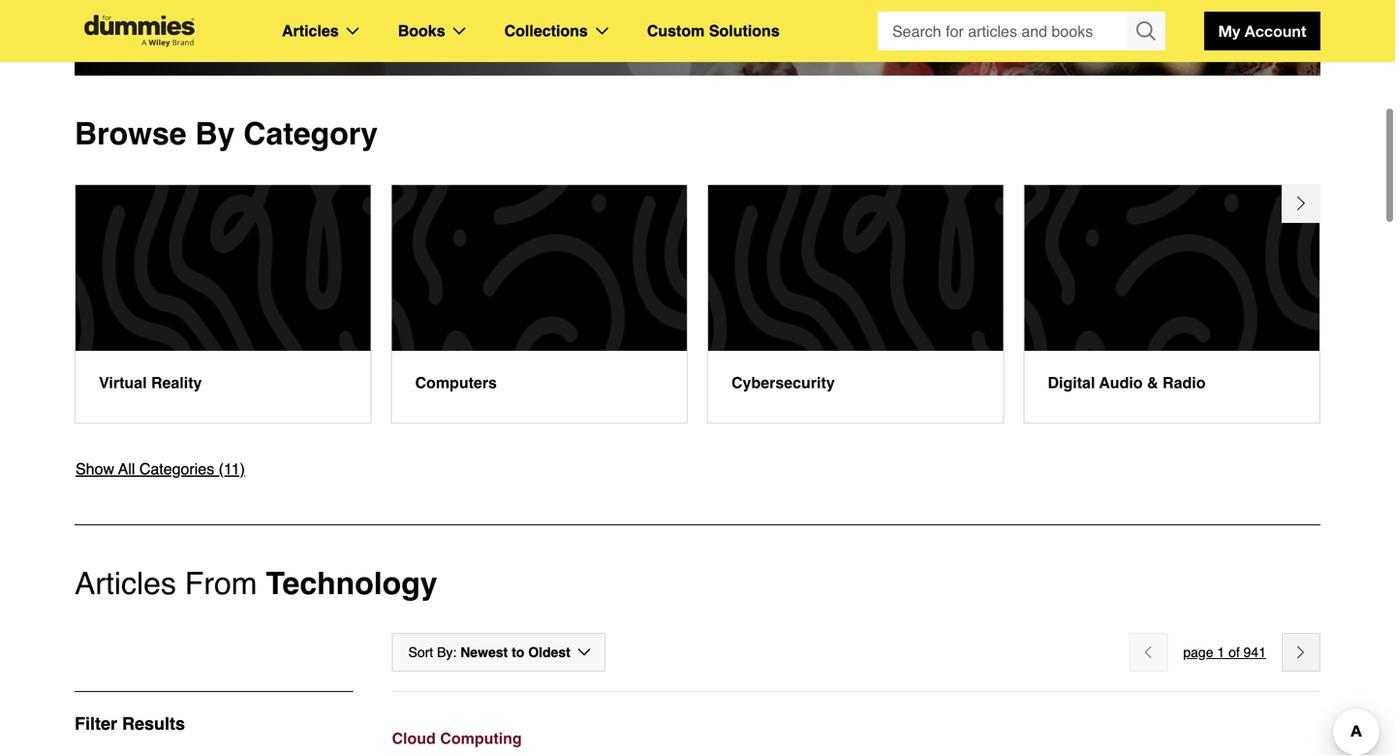 Task type: vqa. For each thing, say whether or not it's contained in the screenshot.
COMPUTERS link
yes



Task type: locate. For each thing, give the bounding box(es) containing it.
show all categories (11) button
[[75, 456, 246, 482]]

computers image
[[392, 185, 687, 351]]

my
[[1219, 22, 1241, 40]]

cybersecurity link
[[708, 184, 1005, 423], [708, 184, 1005, 423]]

solutions
[[709, 22, 780, 40]]

articles left from
[[75, 565, 176, 601]]

digital
[[1048, 374, 1096, 391]]

computers
[[415, 374, 497, 391]]

show
[[76, 460, 114, 478]]

by:
[[437, 644, 457, 660]]

1 vertical spatial articles
[[75, 565, 176, 601]]

account
[[1245, 22, 1307, 40]]

articles left open article categories icon
[[282, 22, 339, 40]]

articles
[[282, 22, 339, 40], [75, 565, 176, 601]]

computers link
[[391, 184, 688, 423], [391, 184, 688, 423]]

cloud computing link
[[392, 726, 1321, 751]]

show all categories (11)
[[76, 460, 245, 478]]

&
[[1148, 374, 1159, 391]]

941
[[1244, 644, 1267, 660]]

0 vertical spatial articles
[[282, 22, 339, 40]]

books
[[398, 22, 445, 40]]

group
[[878, 12, 1166, 50]]

from
[[185, 565, 257, 601]]

my account link
[[1205, 12, 1321, 50]]

1 horizontal spatial articles
[[282, 22, 339, 40]]

category
[[244, 116, 378, 152]]

filter
[[75, 714, 117, 734]]

my account
[[1219, 22, 1307, 40]]

to
[[512, 644, 525, 660]]

open article categories image
[[347, 27, 359, 35]]

logo image
[[75, 15, 205, 47]]

page
[[1184, 644, 1214, 660]]

0 horizontal spatial articles
[[75, 565, 176, 601]]

digital audio & radio link
[[1024, 184, 1321, 423], [1024, 184, 1321, 423]]

virtual reality link
[[75, 184, 372, 423], [75, 184, 372, 423]]

reality
[[151, 374, 202, 391]]

of
[[1229, 644, 1240, 660]]

audio
[[1100, 374, 1143, 391]]

region
[[65, 184, 1331, 423]]

custom solutions
[[647, 22, 780, 40]]

oldest
[[528, 644, 571, 660]]



Task type: describe. For each thing, give the bounding box(es) containing it.
technology
[[266, 565, 438, 601]]

categories
[[139, 460, 214, 478]]

collections
[[505, 22, 588, 40]]

region containing virtual reality
[[65, 184, 1331, 423]]

Search for articles and books text field
[[878, 12, 1129, 50]]

cloud
[[392, 729, 436, 747]]

open collections list image
[[596, 27, 609, 35]]

custom solutions link
[[647, 18, 780, 44]]

by
[[195, 116, 235, 152]]

all
[[118, 460, 135, 478]]

(11)
[[219, 460, 245, 478]]

custom
[[647, 22, 705, 40]]

articles for articles from technology
[[75, 565, 176, 601]]

digital audio & radio
[[1048, 374, 1206, 391]]

browse
[[75, 116, 187, 152]]

page 1 of 941
[[1184, 644, 1267, 660]]

sort
[[409, 644, 433, 660]]

cybersecurity
[[732, 374, 835, 391]]

cybersecurity image
[[709, 185, 1004, 351]]

results
[[122, 714, 185, 734]]

virtual reality image
[[76, 185, 371, 351]]

sort by: newest to oldest
[[409, 644, 571, 660]]

radio
[[1163, 374, 1206, 391]]

digital audio & radio image
[[1025, 185, 1320, 351]]

1
[[1218, 644, 1225, 660]]

newest
[[461, 644, 508, 660]]

open book categories image
[[453, 27, 466, 35]]

articles for articles
[[282, 22, 339, 40]]

articles from technology
[[75, 565, 438, 601]]

page 1 of 941 button
[[1184, 641, 1267, 664]]

virtual
[[99, 374, 147, 391]]

computing
[[440, 729, 522, 747]]

close this dialog image
[[1367, 676, 1386, 696]]

filter results cloud computing
[[75, 714, 522, 747]]

browse by category
[[75, 116, 378, 152]]

virtual reality
[[99, 374, 202, 391]]



